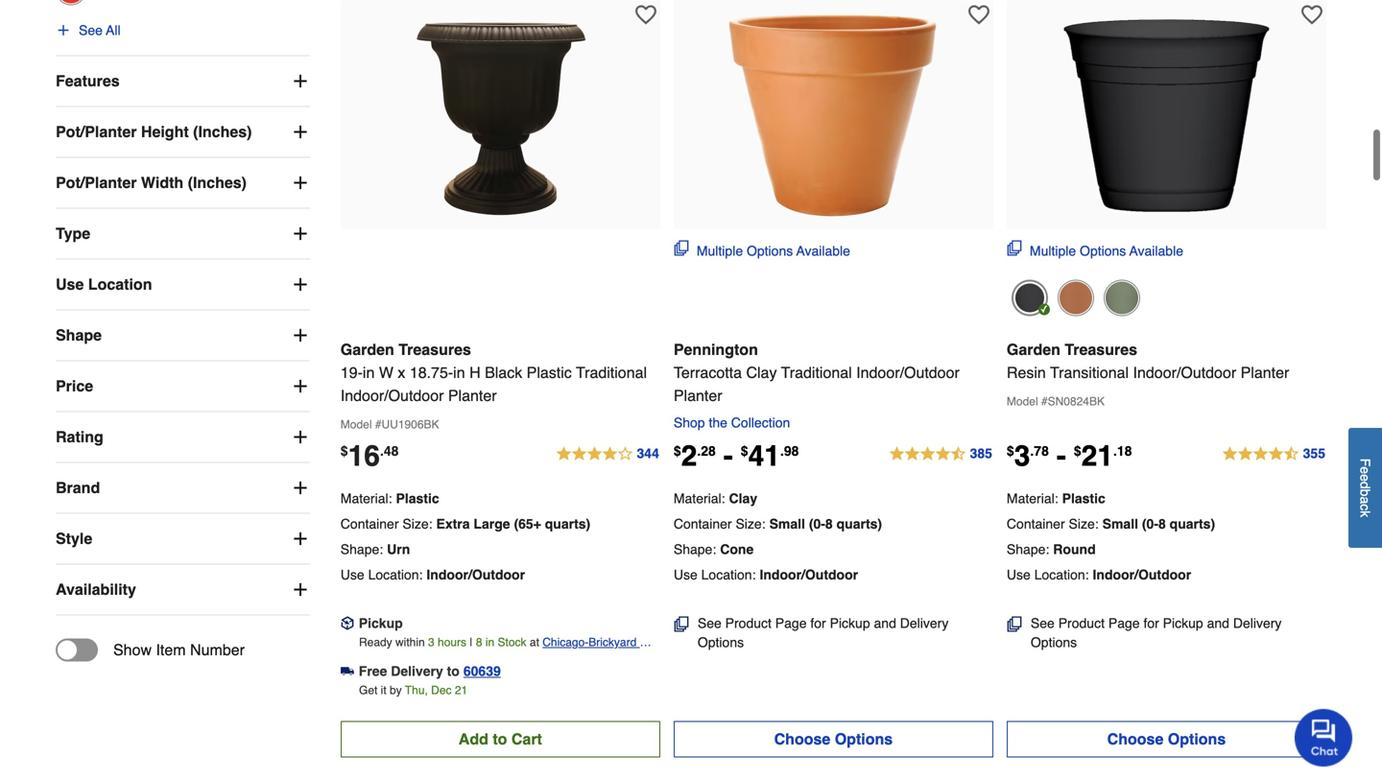 Task type: describe. For each thing, give the bounding box(es) containing it.
344 button
[[555, 443, 660, 466]]

material: plastic for urn
[[341, 491, 439, 506]]

use location: indoor/outdoor for cone
[[674, 567, 858, 582]]

garden treasures 19-in w x 18.75-in h black plastic traditional indoor/outdoor planter
[[341, 341, 647, 404]]

pennington
[[674, 341, 758, 358]]

size: for shape: urn
[[403, 516, 432, 532]]

.78
[[1030, 443, 1049, 459]]

small for clay
[[769, 516, 805, 532]]

$ 16 .48
[[341, 439, 399, 473]]

round
[[1053, 542, 1096, 557]]

get
[[359, 684, 378, 697]]

style button
[[56, 514, 310, 564]]

shape button
[[56, 311, 310, 360]]

0 horizontal spatial delivery
[[391, 664, 443, 679]]

$3.78-$21.18 element
[[1007, 439, 1132, 473]]

# for in
[[375, 418, 382, 431]]

a
[[1358, 497, 1373, 504]]

shape: for shape: cone
[[674, 542, 716, 557]]

pennington terracotta clay traditional indoor/outdoor planter
[[674, 341, 960, 404]]

plus image for features
[[291, 72, 310, 91]]

pot/planter for pot/planter height (inches)
[[56, 123, 137, 141]]

.48
[[380, 443, 399, 459]]

show
[[113, 641, 152, 659]]

brand button
[[56, 463, 310, 513]]

indoor/outdoor inside garden treasures 19-in w x 18.75-in h black plastic traditional indoor/outdoor planter
[[341, 387, 444, 404]]

pot/planter height (inches)
[[56, 123, 252, 141]]

see all
[[79, 23, 121, 38]]

location
[[88, 276, 152, 293]]

60639 button
[[463, 662, 501, 681]]

- for 21
[[1057, 439, 1066, 473]]

use location: indoor/outdoor for round
[[1007, 567, 1191, 582]]

.18
[[1113, 443, 1132, 459]]

4 stars image
[[555, 443, 660, 466]]

planter for terracotta clay traditional indoor/outdoor planter
[[674, 387, 722, 404]]

$ 3 .78 - $ 21 .18
[[1007, 439, 1132, 473]]

chat invite button image
[[1295, 708, 1353, 767]]

type
[[56, 225, 90, 242]]

1 choose options link from the left
[[674, 721, 993, 758]]

terracotta
[[674, 364, 742, 381]]

see inside button
[[79, 23, 103, 38]]

1 for from the left
[[810, 616, 826, 631]]

2 e from the top
[[1358, 474, 1373, 482]]

d
[[1358, 482, 1373, 489]]

sn0824bk
[[1048, 395, 1105, 408]]

container for round
[[1007, 516, 1065, 532]]

shape: round
[[1007, 542, 1096, 557]]

41
[[748, 439, 780, 473]]

21 for -
[[1081, 439, 1113, 473]]

thu,
[[405, 684, 428, 697]]

1 horizontal spatial 3
[[1014, 439, 1030, 473]]

h
[[469, 364, 481, 381]]

4.5 stars image for 41
[[888, 443, 993, 466]]

price button
[[56, 361, 310, 411]]

355
[[1303, 446, 1325, 461]]

add
[[459, 730, 488, 748]]

3 heart outline image from the left
[[1301, 4, 1322, 25]]

18.75-
[[410, 364, 453, 381]]

1 pickup from the left
[[359, 616, 403, 631]]

(0- for material: plastic
[[1142, 516, 1158, 532]]

pot/planter width (inches) button
[[56, 158, 310, 208]]

garden treasures resin transitional indoor/outdoor planter
[[1007, 341, 1289, 381]]

$2.28-$41.98 element
[[674, 439, 799, 473]]

16
[[348, 439, 380, 473]]

garden for 19-
[[341, 341, 394, 358]]

use for shape: cone
[[674, 567, 698, 582]]

# for transitional
[[1041, 395, 1048, 408]]

- for 41
[[723, 439, 733, 473]]

choose for 2nd choose options 'link' from right
[[774, 730, 830, 748]]

shape: urn
[[341, 542, 410, 557]]

k
[[1358, 511, 1373, 517]]

extra
[[436, 516, 470, 532]]

indoor/outdoor inside garden treasures resin transitional indoor/outdoor planter
[[1133, 364, 1236, 381]]

rating
[[56, 428, 103, 446]]

availability button
[[56, 565, 310, 615]]

it
[[381, 684, 386, 697]]

shop the collection link
[[674, 415, 798, 430]]

large
[[474, 516, 510, 532]]

hours
[[438, 636, 467, 649]]

use inside button
[[56, 276, 84, 293]]

width
[[141, 174, 184, 192]]

free delivery to 60639
[[359, 664, 501, 679]]

use location: indoor/outdoor for urn
[[341, 567, 525, 582]]

plastic for container size: extra large (65+ quarts)
[[396, 491, 439, 506]]

60639
[[463, 664, 501, 679]]

0 vertical spatial to
[[447, 664, 460, 679]]

location: for round
[[1034, 567, 1089, 582]]

quarts) for cone
[[837, 516, 882, 532]]

1 page from the left
[[775, 616, 807, 631]]

344
[[637, 446, 659, 461]]

model for 19-in w x 18.75-in h black plastic traditional indoor/outdoor planter
[[341, 418, 372, 431]]

1 see product page for pickup and delivery options from the left
[[698, 616, 949, 650]]

8 for material: clay
[[825, 516, 833, 532]]

rating button
[[56, 412, 310, 462]]

by
[[390, 684, 402, 697]]

brand
[[56, 479, 100, 497]]

.28
[[697, 443, 716, 459]]

quarts) for urn
[[545, 516, 590, 532]]

(0- for material: clay
[[809, 516, 825, 532]]

material: for urn
[[341, 491, 392, 506]]

the
[[709, 415, 727, 430]]

385 button
[[888, 443, 993, 466]]

show item number element
[[56, 639, 245, 662]]

plastic inside garden treasures 19-in w x 18.75-in h black plastic traditional indoor/outdoor planter
[[527, 364, 572, 381]]

1 horizontal spatial in
[[453, 364, 465, 381]]

plus image for type
[[291, 224, 310, 243]]

uu1906bk
[[382, 418, 439, 431]]

shape: for shape: round
[[1007, 542, 1049, 557]]

model for resin transitional indoor/outdoor planter
[[1007, 395, 1038, 408]]

transitional
[[1050, 364, 1129, 381]]

2 multiple options available link from the left
[[1007, 240, 1183, 260]]

within
[[395, 636, 425, 649]]

shop
[[674, 415, 705, 430]]

style
[[56, 530, 92, 548]]

available for first 'multiple options available' 'link'
[[796, 243, 850, 259]]

material: for cone
[[674, 491, 725, 506]]

$ 2 .28 - $ 41 .98
[[674, 439, 799, 473]]

collection
[[731, 415, 790, 430]]

w
[[379, 364, 393, 381]]

chicago-
[[543, 636, 589, 649]]

choose options for 2nd choose options 'link' from right
[[774, 730, 893, 748]]

2 product from the left
[[1058, 616, 1105, 631]]

pot/planter height (inches) button
[[56, 107, 310, 157]]

(inches) for pot/planter width (inches)
[[188, 174, 247, 192]]

lowe's
[[543, 655, 578, 668]]

at
[[530, 636, 539, 649]]

2 page from the left
[[1108, 616, 1140, 631]]

urn
[[387, 542, 410, 557]]

plus image for price
[[291, 377, 310, 396]]

f e e d b a c k
[[1358, 458, 1373, 517]]

size: for shape: round
[[1069, 516, 1099, 532]]

plus image inside see all button
[[56, 23, 71, 38]]

(65+
[[514, 516, 541, 532]]

pickup image
[[341, 617, 354, 630]]

2
[[681, 439, 697, 473]]

black
[[485, 364, 522, 381]]

see all button
[[56, 21, 121, 40]]

2 choose options link from the left
[[1007, 721, 1326, 758]]

(inches) for pot/planter height (inches)
[[193, 123, 252, 141]]

plus image for availability
[[291, 580, 310, 599]]

get it by thu, dec 21
[[359, 684, 468, 697]]

available for first 'multiple options available' 'link' from right
[[1129, 243, 1183, 259]]

planter inside garden treasures 19-in w x 18.75-in h black plastic traditional indoor/outdoor planter
[[448, 387, 497, 404]]

material: clay
[[674, 491, 757, 506]]

f
[[1358, 458, 1373, 467]]

2 see product page for pickup and delivery options from the left
[[1031, 616, 1282, 650]]

type button
[[56, 209, 310, 259]]



Task type: locate. For each thing, give the bounding box(es) containing it.
1 vertical spatial pot/planter
[[56, 174, 137, 192]]

0 horizontal spatial 4.5 stars image
[[888, 443, 993, 466]]

show item number
[[113, 641, 245, 659]]

treasures inside garden treasures 19-in w x 18.75-in h black plastic traditional indoor/outdoor planter
[[399, 341, 471, 358]]

plus image for pot/planter width (inches)
[[291, 173, 310, 193]]

container up shape: round
[[1007, 516, 1065, 532]]

1 horizontal spatial see
[[698, 616, 722, 631]]

plastic down $ 3 .78 - $ 21 .18 at right bottom
[[1062, 491, 1105, 506]]

1 horizontal spatial available
[[1129, 243, 1183, 259]]

container size: small (0-8 quarts) up cone
[[674, 516, 882, 532]]

use down shape: cone
[[674, 567, 698, 582]]

to right add
[[493, 730, 507, 748]]

(inches) right height
[[193, 123, 252, 141]]

planter inside garden treasures resin transitional indoor/outdoor planter
[[1241, 364, 1289, 381]]

1 available from the left
[[796, 243, 850, 259]]

use for shape: urn
[[341, 567, 364, 582]]

|
[[470, 636, 473, 649]]

0 horizontal spatial choose
[[774, 730, 830, 748]]

container up shape: cone
[[674, 516, 732, 532]]

3 material: from the left
[[1007, 491, 1058, 506]]

shape: for shape: urn
[[341, 542, 383, 557]]

0 horizontal spatial 21
[[455, 684, 468, 697]]

garden up resin
[[1007, 341, 1061, 358]]

plus image for shape
[[291, 326, 310, 345]]

2 heart outline image from the left
[[968, 4, 989, 25]]

plus image inside pot/planter height (inches) "button"
[[291, 122, 310, 142]]

truck filled image
[[341, 665, 354, 678]]

$ down shop the collection link
[[741, 443, 748, 459]]

2 horizontal spatial size:
[[1069, 516, 1099, 532]]

use location: indoor/outdoor down urn on the left of the page
[[341, 567, 525, 582]]

355 button
[[1221, 443, 1326, 466]]

size: up round
[[1069, 516, 1099, 532]]

plus image inside style button
[[291, 529, 310, 549]]

$ left .28
[[674, 443, 681, 459]]

1 horizontal spatial use location: indoor/outdoor
[[674, 567, 858, 582]]

1 horizontal spatial see product page for pickup and delivery options
[[1031, 616, 1282, 650]]

treasures inside garden treasures resin transitional indoor/outdoor planter
[[1065, 341, 1137, 358]]

0 horizontal spatial product
[[725, 616, 772, 631]]

0 horizontal spatial 3
[[428, 636, 435, 649]]

2 horizontal spatial quarts)
[[1170, 516, 1215, 532]]

sage image
[[1104, 280, 1140, 316]]

choose options link
[[674, 721, 993, 758], [1007, 721, 1326, 758]]

0 horizontal spatial choose options
[[774, 730, 893, 748]]

1 horizontal spatial -
[[1057, 439, 1066, 473]]

shape: left cone
[[674, 542, 716, 557]]

2 material: plastic from the left
[[1007, 491, 1105, 506]]

0 horizontal spatial container
[[341, 516, 399, 532]]

e up d
[[1358, 467, 1373, 474]]

2 horizontal spatial 8
[[1158, 516, 1166, 532]]

2 horizontal spatial shape:
[[1007, 542, 1049, 557]]

clay inside pennington terracotta clay traditional indoor/outdoor planter
[[746, 364, 777, 381]]

21
[[1081, 439, 1113, 473], [455, 684, 468, 697]]

garden treasures resin transitional indoor/outdoor planter image
[[1061, 10, 1272, 221]]

cart
[[511, 730, 542, 748]]

shape:
[[341, 542, 383, 557], [674, 542, 716, 557], [1007, 542, 1049, 557]]

2 horizontal spatial delivery
[[1233, 616, 1282, 631]]

1 choose options from the left
[[774, 730, 893, 748]]

container size: small (0-8 quarts) for clay
[[674, 516, 882, 532]]

1 container from the left
[[341, 516, 399, 532]]

delivery
[[900, 616, 949, 631], [1233, 616, 1282, 631], [391, 664, 443, 679]]

container
[[341, 516, 399, 532], [674, 516, 732, 532], [1007, 516, 1065, 532]]

2 use location: indoor/outdoor from the left
[[674, 567, 858, 582]]

garden up 19-
[[341, 341, 394, 358]]

3 plus image from the top
[[291, 377, 310, 396]]

$
[[341, 443, 348, 459], [674, 443, 681, 459], [741, 443, 748, 459], [1007, 443, 1014, 459], [1074, 443, 1081, 459]]

clay down $ 2 .28 - $ 41 .98
[[729, 491, 757, 506]]

1 horizontal spatial multiple
[[1030, 243, 1076, 259]]

container up shape: urn
[[341, 516, 399, 532]]

1 choose from the left
[[774, 730, 830, 748]]

choose for 1st choose options 'link' from the right
[[1107, 730, 1164, 748]]

1 multiple options available link from the left
[[674, 240, 850, 260]]

e up b
[[1358, 474, 1373, 482]]

1 horizontal spatial container size: small (0-8 quarts)
[[1007, 516, 1215, 532]]

0 horizontal spatial treasures
[[399, 341, 471, 358]]

1 vertical spatial 3
[[428, 636, 435, 649]]

use for shape: round
[[1007, 567, 1031, 582]]

5 $ from the left
[[1074, 443, 1081, 459]]

2 - from the left
[[1057, 439, 1066, 473]]

pot/planter for pot/planter width (inches)
[[56, 174, 137, 192]]

planter down h
[[448, 387, 497, 404]]

2 plus image from the top
[[291, 326, 310, 345]]

container size: small (0-8 quarts) up round
[[1007, 516, 1215, 532]]

brickyard
[[589, 636, 637, 649]]

shape: left urn on the left of the page
[[341, 542, 383, 557]]

1 horizontal spatial 8
[[825, 516, 833, 532]]

0 horizontal spatial heart outline image
[[635, 4, 656, 25]]

container for urn
[[341, 516, 399, 532]]

1 location: from the left
[[368, 567, 423, 582]]

container for cone
[[674, 516, 732, 532]]

size: up urn on the left of the page
[[403, 516, 432, 532]]

$ for 3
[[1007, 443, 1014, 459]]

1 size: from the left
[[403, 516, 432, 532]]

pot/planter up type
[[56, 174, 137, 192]]

see
[[79, 23, 103, 38], [698, 616, 722, 631], [1031, 616, 1055, 631]]

small down .18 on the right bottom of the page
[[1102, 516, 1138, 532]]

0 vertical spatial 21
[[1081, 439, 1113, 473]]

1 horizontal spatial planter
[[674, 387, 722, 404]]

(inches) inside "button"
[[193, 123, 252, 141]]

1 horizontal spatial quarts)
[[837, 516, 882, 532]]

ready
[[359, 636, 392, 649]]

0 horizontal spatial planter
[[448, 387, 497, 404]]

0 horizontal spatial size:
[[403, 516, 432, 532]]

1 $ from the left
[[341, 443, 348, 459]]

indoor/outdoor inside pennington terracotta clay traditional indoor/outdoor planter
[[856, 364, 960, 381]]

1 (0- from the left
[[809, 516, 825, 532]]

plastic up extra
[[396, 491, 439, 506]]

treasures up 18.75- at top left
[[399, 341, 471, 358]]

traditional up 'collection' at bottom
[[781, 364, 852, 381]]

product down round
[[1058, 616, 1105, 631]]

3 $ from the left
[[741, 443, 748, 459]]

$ for 16
[[341, 443, 348, 459]]

material: plastic down $ 3 .78 - $ 21 .18 at right bottom
[[1007, 491, 1105, 506]]

model # sn0824bk
[[1007, 395, 1105, 408]]

2 horizontal spatial heart outline image
[[1301, 4, 1322, 25]]

garden inside garden treasures 19-in w x 18.75-in h black plastic traditional indoor/outdoor planter
[[341, 341, 394, 358]]

1 horizontal spatial choose options
[[1107, 730, 1226, 748]]

2 choose from the left
[[1107, 730, 1164, 748]]

plus image inside availability button
[[291, 580, 310, 599]]

pickup
[[359, 616, 403, 631], [830, 616, 870, 631], [1163, 616, 1203, 631]]

0 horizontal spatial choose options link
[[674, 721, 993, 758]]

1 horizontal spatial treasures
[[1065, 341, 1137, 358]]

0 vertical spatial 3
[[1014, 439, 1030, 473]]

location:
[[368, 567, 423, 582], [701, 567, 756, 582], [1034, 567, 1089, 582]]

1 horizontal spatial multiple options available
[[1030, 243, 1183, 259]]

plus image inside use location button
[[291, 275, 310, 294]]

pot/planter down features
[[56, 123, 137, 141]]

material: plastic for round
[[1007, 491, 1105, 506]]

plus image inside rating button
[[291, 428, 310, 447]]

(inches)
[[193, 123, 252, 141], [188, 174, 247, 192]]

treasures
[[399, 341, 471, 358], [1065, 341, 1137, 358]]

4.5 stars image for 21
[[1221, 443, 1326, 466]]

2 horizontal spatial location:
[[1034, 567, 1089, 582]]

1 horizontal spatial and
[[1207, 616, 1229, 631]]

0 horizontal spatial plastic
[[396, 491, 439, 506]]

location: for urn
[[368, 567, 423, 582]]

1 horizontal spatial choose options link
[[1007, 721, 1326, 758]]

material: for round
[[1007, 491, 1058, 506]]

small down 41
[[769, 516, 805, 532]]

all
[[106, 23, 121, 38]]

1 horizontal spatial to
[[493, 730, 507, 748]]

use down shape: round
[[1007, 567, 1031, 582]]

0 horizontal spatial container size: small (0-8 quarts)
[[674, 516, 882, 532]]

plus image for brand
[[291, 479, 310, 498]]

1 plus image from the top
[[291, 72, 310, 91]]

4 $ from the left
[[1007, 443, 1014, 459]]

container size: small (0-8 quarts) for plastic
[[1007, 516, 1215, 532]]

1 e from the top
[[1358, 467, 1373, 474]]

- right .78
[[1057, 439, 1066, 473]]

free
[[359, 664, 387, 679]]

1 multiple options available from the left
[[697, 243, 850, 259]]

traditional up 4 stars image
[[576, 364, 647, 381]]

1 horizontal spatial page
[[1108, 616, 1140, 631]]

0 vertical spatial model
[[1007, 395, 1038, 408]]

(inches) right width
[[188, 174, 247, 192]]

1 horizontal spatial shape:
[[674, 542, 716, 557]]

2 pickup from the left
[[830, 616, 870, 631]]

4.5 stars image containing 385
[[888, 443, 993, 466]]

#
[[1041, 395, 1048, 408], [375, 418, 382, 431]]

5 plus image from the top
[[291, 529, 310, 549]]

container size: extra large (65+ quarts)
[[341, 516, 590, 532]]

0 horizontal spatial garden
[[341, 341, 394, 358]]

2 small from the left
[[1102, 516, 1138, 532]]

$ for 2
[[674, 443, 681, 459]]

0 horizontal spatial material: plastic
[[341, 491, 439, 506]]

clay up 'collection' at bottom
[[746, 364, 777, 381]]

3 quarts) from the left
[[1170, 516, 1215, 532]]

0 horizontal spatial use location: indoor/outdoor
[[341, 567, 525, 582]]

1 horizontal spatial multiple options available link
[[1007, 240, 1183, 260]]

plus image
[[56, 23, 71, 38], [291, 122, 310, 142], [291, 173, 310, 193], [291, 224, 310, 243], [291, 275, 310, 294], [291, 479, 310, 498], [291, 580, 310, 599]]

2 4.5 stars image from the left
[[1221, 443, 1326, 466]]

1 use location: indoor/outdoor from the left
[[341, 567, 525, 582]]

planter inside pennington terracotta clay traditional indoor/outdoor planter
[[674, 387, 722, 404]]

material: down .78
[[1007, 491, 1058, 506]]

model # uu1906bk
[[341, 418, 439, 431]]

shape: cone
[[674, 542, 754, 557]]

1 and from the left
[[874, 616, 896, 631]]

0 horizontal spatial location:
[[368, 567, 423, 582]]

2 location: from the left
[[701, 567, 756, 582]]

$ left .78
[[1007, 443, 1014, 459]]

0 horizontal spatial see
[[79, 23, 103, 38]]

3 inside ready within 3 hours | 8 in stock at chicago-brickyard lowe's
[[428, 636, 435, 649]]

385
[[970, 446, 992, 461]]

2 horizontal spatial pickup
[[1163, 616, 1203, 631]]

2 multiple from the left
[[1030, 243, 1076, 259]]

clay image
[[1058, 280, 1094, 316]]

ready within 3 hours | 8 in stock at chicago-brickyard lowe's
[[359, 636, 640, 668]]

1 shape: from the left
[[341, 542, 383, 557]]

small for plastic
[[1102, 516, 1138, 532]]

2 garden from the left
[[1007, 341, 1061, 358]]

use
[[56, 276, 84, 293], [341, 567, 364, 582], [674, 567, 698, 582], [1007, 567, 1031, 582]]

1 vertical spatial (inches)
[[188, 174, 247, 192]]

choose options for 1st choose options 'link' from the right
[[1107, 730, 1226, 748]]

location: down cone
[[701, 567, 756, 582]]

treasures for indoor/outdoor
[[1065, 341, 1137, 358]]

plus image for pot/planter height (inches)
[[291, 122, 310, 142]]

1 material: from the left
[[341, 491, 392, 506]]

shop the collection
[[674, 415, 790, 430]]

planter for resin transitional indoor/outdoor planter
[[1241, 364, 1289, 381]]

use location button
[[56, 260, 310, 310]]

2 material: from the left
[[674, 491, 725, 506]]

plus image inside brand button
[[291, 479, 310, 498]]

0 horizontal spatial available
[[796, 243, 850, 259]]

size: for shape: cone
[[736, 516, 766, 532]]

2 shape: from the left
[[674, 542, 716, 557]]

garden inside garden treasures resin transitional indoor/outdoor planter
[[1007, 341, 1061, 358]]

material: down the 16
[[341, 491, 392, 506]]

treasures for w
[[399, 341, 471, 358]]

1 - from the left
[[723, 439, 733, 473]]

location: for cone
[[701, 567, 756, 582]]

location: down shape: round
[[1034, 567, 1089, 582]]

actual price $16.48 element
[[341, 439, 399, 473]]

f e e d b a c k button
[[1349, 428, 1382, 548]]

plus image inside 'shape' button
[[291, 326, 310, 345]]

plus image for style
[[291, 529, 310, 549]]

quarts) for round
[[1170, 516, 1215, 532]]

multiple options available link
[[674, 240, 850, 260], [1007, 240, 1183, 260]]

2 horizontal spatial use location: indoor/outdoor
[[1007, 567, 1191, 582]]

0 horizontal spatial multiple options available
[[697, 243, 850, 259]]

2 for from the left
[[1144, 616, 1159, 631]]

1 horizontal spatial material:
[[674, 491, 725, 506]]

$ right .78
[[1074, 443, 1081, 459]]

3 container from the left
[[1007, 516, 1065, 532]]

$ left ".48"
[[341, 443, 348, 459]]

3 use location: indoor/outdoor from the left
[[1007, 567, 1191, 582]]

plus image inside price button
[[291, 377, 310, 396]]

1 material: plastic from the left
[[341, 491, 439, 506]]

2 quarts) from the left
[[837, 516, 882, 532]]

0 horizontal spatial small
[[769, 516, 805, 532]]

pennington terracotta clay traditional indoor/outdoor planter image
[[728, 10, 939, 221]]

planter up 355 button
[[1241, 364, 1289, 381]]

3 left hours at the bottom of page
[[428, 636, 435, 649]]

1 heart outline image from the left
[[635, 4, 656, 25]]

1 container size: small (0-8 quarts) from the left
[[674, 516, 882, 532]]

3
[[1014, 439, 1030, 473], [428, 636, 435, 649]]

options
[[747, 243, 793, 259], [1080, 243, 1126, 259], [698, 635, 744, 650], [1031, 635, 1077, 650], [835, 730, 893, 748], [1168, 730, 1226, 748]]

material: down 2 on the bottom
[[674, 491, 725, 506]]

location: down urn on the left of the page
[[368, 567, 423, 582]]

size: up cone
[[736, 516, 766, 532]]

in right |
[[486, 636, 494, 649]]

1 horizontal spatial size:
[[736, 516, 766, 532]]

0 horizontal spatial multiple options available link
[[674, 240, 850, 260]]

1 traditional from the left
[[576, 364, 647, 381]]

use left location
[[56, 276, 84, 293]]

1 horizontal spatial 4.5 stars image
[[1221, 443, 1326, 466]]

0 vertical spatial #
[[1041, 395, 1048, 408]]

1 vertical spatial clay
[[729, 491, 757, 506]]

1 garden from the left
[[341, 341, 394, 358]]

1 vertical spatial model
[[341, 418, 372, 431]]

multiple options available for first 'multiple options available' 'link' from right
[[1030, 243, 1183, 259]]

plastic right "black"
[[527, 364, 572, 381]]

1 horizontal spatial delivery
[[900, 616, 949, 631]]

plus image for use location
[[291, 275, 310, 294]]

1 horizontal spatial material: plastic
[[1007, 491, 1105, 506]]

1 horizontal spatial location:
[[701, 567, 756, 582]]

number
[[190, 641, 245, 659]]

pot/planter inside "button"
[[56, 123, 137, 141]]

$ inside the $ 16 .48
[[341, 443, 348, 459]]

product
[[725, 616, 772, 631], [1058, 616, 1105, 631]]

2 horizontal spatial in
[[486, 636, 494, 649]]

1 multiple from the left
[[697, 243, 743, 259]]

1 horizontal spatial #
[[1041, 395, 1048, 408]]

0 horizontal spatial (0-
[[809, 516, 825, 532]]

price
[[56, 377, 93, 395]]

1 horizontal spatial container
[[674, 516, 732, 532]]

2 (0- from the left
[[1142, 516, 1158, 532]]

0 horizontal spatial and
[[874, 616, 896, 631]]

garden treasures 19-in w x 18.75-in h black plastic traditional indoor/outdoor planter image
[[395, 10, 606, 221]]

product down cone
[[725, 616, 772, 631]]

2 traditional from the left
[[781, 364, 852, 381]]

3 size: from the left
[[1069, 516, 1099, 532]]

3 right 385
[[1014, 439, 1030, 473]]

1 vertical spatial #
[[375, 418, 382, 431]]

plus image inside type button
[[291, 224, 310, 243]]

2 multiple options available from the left
[[1030, 243, 1183, 259]]

quarts)
[[545, 516, 590, 532], [837, 516, 882, 532], [1170, 516, 1215, 532]]

1 horizontal spatial (0-
[[1142, 516, 1158, 532]]

# up ".48"
[[375, 418, 382, 431]]

in left h
[[453, 364, 465, 381]]

2 $ from the left
[[674, 443, 681, 459]]

1 horizontal spatial heart outline image
[[968, 4, 989, 25]]

2 pot/planter from the top
[[56, 174, 137, 192]]

dec
[[431, 684, 452, 697]]

2 horizontal spatial material:
[[1007, 491, 1058, 506]]

2 available from the left
[[1129, 243, 1183, 259]]

0 horizontal spatial model
[[341, 418, 372, 431]]

0 horizontal spatial traditional
[[576, 364, 647, 381]]

1 horizontal spatial for
[[1144, 616, 1159, 631]]

shape
[[56, 326, 102, 344]]

1 pot/planter from the top
[[56, 123, 137, 141]]

8 for material: plastic
[[1158, 516, 1166, 532]]

19-
[[341, 364, 363, 381]]

traditional inside garden treasures 19-in w x 18.75-in h black plastic traditional indoor/outdoor planter
[[576, 364, 647, 381]]

pot/planter inside button
[[56, 174, 137, 192]]

choose
[[774, 730, 830, 748], [1107, 730, 1164, 748]]

2 container from the left
[[674, 516, 732, 532]]

plastic for container size: small (0-8 quarts)
[[1062, 491, 1105, 506]]

2 horizontal spatial plastic
[[1062, 491, 1105, 506]]

treasures up transitional
[[1065, 341, 1137, 358]]

1 horizontal spatial traditional
[[781, 364, 852, 381]]

1 vertical spatial to
[[493, 730, 507, 748]]

traditional
[[576, 364, 647, 381], [781, 364, 852, 381]]

see down shape: round
[[1031, 616, 1055, 631]]

1 horizontal spatial product
[[1058, 616, 1105, 631]]

0 horizontal spatial 8
[[476, 636, 482, 649]]

2 and from the left
[[1207, 616, 1229, 631]]

plus image
[[291, 72, 310, 91], [291, 326, 310, 345], [291, 377, 310, 396], [291, 428, 310, 447], [291, 529, 310, 549]]

1 small from the left
[[769, 516, 805, 532]]

x
[[398, 364, 405, 381]]

4.5 stars image
[[888, 443, 993, 466], [1221, 443, 1326, 466]]

-
[[723, 439, 733, 473], [1057, 439, 1066, 473]]

# down resin
[[1041, 395, 1048, 408]]

21 right .78
[[1081, 439, 1113, 473]]

0 horizontal spatial #
[[375, 418, 382, 431]]

use down shape: urn
[[341, 567, 364, 582]]

4 plus image from the top
[[291, 428, 310, 447]]

1 horizontal spatial pickup
[[830, 616, 870, 631]]

use location: indoor/outdoor down cone
[[674, 567, 858, 582]]

model up the 16
[[341, 418, 372, 431]]

page
[[775, 616, 807, 631], [1108, 616, 1140, 631]]

2 container size: small (0-8 quarts) from the left
[[1007, 516, 1215, 532]]

shape: left round
[[1007, 542, 1049, 557]]

garden for resin
[[1007, 341, 1061, 358]]

in inside ready within 3 hours | 8 in stock at chicago-brickyard lowe's
[[486, 636, 494, 649]]

height
[[141, 123, 189, 141]]

model
[[1007, 395, 1038, 408], [341, 418, 372, 431]]

item
[[156, 641, 186, 659]]

2 treasures from the left
[[1065, 341, 1137, 358]]

1 treasures from the left
[[399, 341, 471, 358]]

plastic
[[527, 364, 572, 381], [396, 491, 439, 506], [1062, 491, 1105, 506]]

0 vertical spatial pot/planter
[[56, 123, 137, 141]]

3 shape: from the left
[[1007, 542, 1049, 557]]

pot/planter width (inches)
[[56, 174, 247, 192]]

3 pickup from the left
[[1163, 616, 1203, 631]]

b
[[1358, 489, 1373, 497]]

features
[[56, 72, 120, 90]]

black smooth image
[[1012, 280, 1048, 316]]

0 horizontal spatial material:
[[341, 491, 392, 506]]

1 product from the left
[[725, 616, 772, 631]]

4.5 stars image containing 355
[[1221, 443, 1326, 466]]

planter down 'terracotta'
[[674, 387, 722, 404]]

material: plastic down the $ 16 .48
[[341, 491, 439, 506]]

0 horizontal spatial quarts)
[[545, 516, 590, 532]]

2 horizontal spatial see
[[1031, 616, 1055, 631]]

see left all
[[79, 23, 103, 38]]

see down shape: cone
[[698, 616, 722, 631]]

2 choose options from the left
[[1107, 730, 1226, 748]]

multiple options available for first 'multiple options available' 'link'
[[697, 243, 850, 259]]

small
[[769, 516, 805, 532], [1102, 516, 1138, 532]]

(inches) inside button
[[188, 174, 247, 192]]

plus image inside pot/planter width (inches) button
[[291, 173, 310, 193]]

8 inside ready within 3 hours | 8 in stock at chicago-brickyard lowe's
[[476, 636, 482, 649]]

1 horizontal spatial garden
[[1007, 341, 1061, 358]]

0 horizontal spatial multiple
[[697, 243, 743, 259]]

0 horizontal spatial to
[[447, 664, 460, 679]]

1 4.5 stars image from the left
[[888, 443, 993, 466]]

use location: indoor/outdoor down round
[[1007, 567, 1191, 582]]

to inside button
[[493, 730, 507, 748]]

traditional inside pennington terracotta clay traditional indoor/outdoor planter
[[781, 364, 852, 381]]

heart outline image
[[635, 4, 656, 25], [968, 4, 989, 25], [1301, 4, 1322, 25]]

in left w
[[363, 364, 375, 381]]

0 vertical spatial (inches)
[[193, 123, 252, 141]]

c
[[1358, 504, 1373, 511]]

add to cart
[[459, 730, 542, 748]]

chicago-brickyard lowe's button
[[543, 633, 660, 668]]

to up dec
[[447, 664, 460, 679]]

plus image inside features button
[[291, 72, 310, 91]]

container size: small (0-8 quarts)
[[674, 516, 882, 532], [1007, 516, 1215, 532]]

2 size: from the left
[[736, 516, 766, 532]]

21 for thu,
[[455, 684, 468, 697]]

plus image for rating
[[291, 428, 310, 447]]

1 quarts) from the left
[[545, 516, 590, 532]]

add to cart button
[[341, 721, 660, 758]]

21 right dec
[[455, 684, 468, 697]]

0 horizontal spatial for
[[810, 616, 826, 631]]

1 horizontal spatial model
[[1007, 395, 1038, 408]]

3 location: from the left
[[1034, 567, 1089, 582]]

model down resin
[[1007, 395, 1038, 408]]

0 horizontal spatial in
[[363, 364, 375, 381]]

material:
[[341, 491, 392, 506], [674, 491, 725, 506], [1007, 491, 1058, 506]]

and
[[874, 616, 896, 631], [1207, 616, 1229, 631]]

0 horizontal spatial see product page for pickup and delivery options
[[698, 616, 949, 650]]

- right .28
[[723, 439, 733, 473]]

available
[[796, 243, 850, 259], [1129, 243, 1183, 259]]

multiple options available
[[697, 243, 850, 259], [1030, 243, 1183, 259]]



Task type: vqa. For each thing, say whether or not it's contained in the screenshot.
Keep Watch With Smart Security Cameras link on the left of page
no



